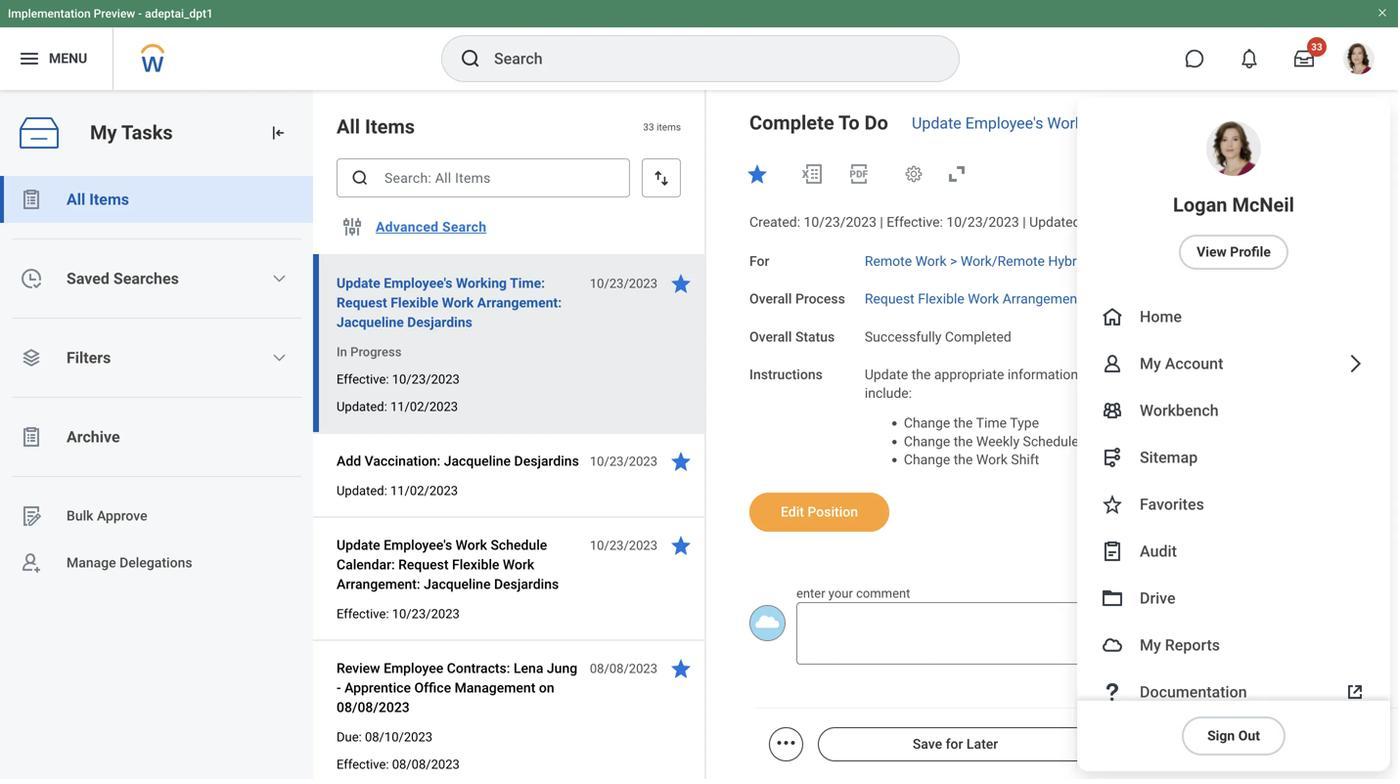 Task type: describe. For each thing, give the bounding box(es) containing it.
33 for 33
[[1312, 41, 1323, 53]]

0 vertical spatial 08/08/2023
[[590, 662, 658, 677]]

all inside button
[[67, 190, 85, 209]]

the down appropriate
[[954, 415, 973, 432]]

lena
[[514, 661, 544, 677]]

review employee contracts: lena jung - apprentice office management on 08/08/2023 button
[[337, 658, 579, 720]]

profile
[[1230, 244, 1271, 260]]

filters
[[67, 349, 111, 367]]

all items button
[[0, 176, 313, 223]]

appropriate
[[934, 367, 1004, 383]]

overall for overall process
[[750, 291, 792, 307]]

bulk approve link
[[0, 493, 313, 540]]

add vaccination: jacqueline desjardins button
[[337, 450, 579, 474]]

1 | from the left
[[880, 214, 884, 230]]

bulk
[[67, 509, 93, 525]]

justify image
[[18, 47, 41, 70]]

2 effective: 10/23/2023 from the top
[[337, 607, 460, 622]]

favorites menu item
[[1077, 481, 1391, 528]]

contact card matrix manager image
[[1101, 399, 1124, 423]]

desjardins inside update employee's working time: request flexible work arrangement: jacqueline desjardins
[[407, 315, 473, 331]]

the left shift
[[954, 452, 973, 468]]

manage delegations
[[67, 555, 192, 572]]

menu button
[[0, 27, 113, 90]]

advanced search
[[376, 219, 487, 235]]

schedule inside update employee's work schedule calendar: request flexible work arrangement: jacqueline desjardins
[[491, 538, 547, 554]]

do
[[865, 112, 889, 135]]

request inside update employee's working time: request flexible work arrangement: jacqueline desjardins
[[337, 295, 387, 311]]

request flexible work arrangement: jacqueline desjardins link
[[865, 287, 1223, 307]]

the up include:
[[912, 367, 931, 383]]

employee's for update employee's working time: request flexible work arrangement: jacqueline desjardins
[[384, 275, 453, 292]]

- inside logan mcneil 'banner'
[[138, 7, 142, 21]]

Search: All Items text field
[[337, 159, 630, 198]]

- inside update the appropriate information based on the employee's request - this may include:
[[1284, 367, 1288, 383]]

sitemap menu item
[[1077, 435, 1391, 481]]

delegations
[[120, 555, 192, 572]]

sign
[[1208, 729, 1235, 745]]

all inside item list element
[[337, 115, 360, 138]]

rename image
[[20, 505, 43, 528]]

view
[[1197, 244, 1227, 260]]

1 horizontal spatial search image
[[459, 47, 482, 70]]

logan mcneil menu
[[1077, 98, 1391, 772]]

due:
[[337, 731, 362, 745]]

edit
[[781, 504, 804, 520]]

documentation
[[1140, 683, 1247, 702]]

user plus image
[[20, 552, 43, 575]]

home menu item
[[1077, 294, 1391, 341]]

successfully
[[865, 329, 942, 345]]

update for update employee's working time: request flexible work arrangement: jacqueline desjardins
[[337, 275, 380, 292]]

status
[[796, 329, 835, 345]]

jacqueline inside update employee's work schedule calendar: request flexible work arrangement: jacqueline desjardins
[[424, 577, 491, 593]]

searches
[[113, 270, 179, 288]]

endpoints image
[[1101, 446, 1124, 470]]

logan mcneil
[[1173, 194, 1295, 217]]

update for update employee's work schedule calendar: request flexible work arrangement: jacqueline desjardins
[[337, 538, 380, 554]]

effective: down the gear icon
[[887, 214, 943, 230]]

jacqueline inside update employee's working time: request flexible work arrangement: jacqueline desjardins
[[337, 315, 404, 331]]

my for my account
[[1140, 355, 1161, 373]]

position
[[808, 504, 858, 520]]

0 vertical spatial updated:
[[1030, 214, 1084, 230]]

33 for 33 items
[[643, 121, 654, 133]]

my tasks
[[90, 121, 173, 144]]

advanced
[[376, 219, 439, 235]]

manage delegations link
[[0, 540, 313, 587]]

jacqueline inside 'request flexible work arrangement: jacqueline desjardins' link
[[1089, 291, 1155, 307]]

work inside change the time type change the weekly schedule hours change the work shift
[[977, 452, 1008, 468]]

ext link image
[[1344, 681, 1367, 705]]

2 vertical spatial 11/02/2023
[[390, 484, 458, 499]]

save
[[913, 737, 943, 753]]

audit
[[1140, 542, 1177, 561]]

management
[[455, 681, 536, 697]]

mcneil
[[1233, 194, 1295, 217]]

workbench menu item
[[1077, 388, 1391, 435]]

inbox large image
[[1295, 49, 1314, 69]]

enter your comment text field
[[797, 603, 1359, 666]]

home image
[[1101, 305, 1124, 329]]

menu
[[49, 51, 87, 67]]

>
[[950, 253, 957, 269]]

view profile
[[1197, 244, 1271, 260]]

work/remote
[[961, 253, 1045, 269]]

favorites
[[1140, 495, 1205, 514]]

request inside update employee's work schedule calendar: request flexible work arrangement: jacqueline desjardins
[[398, 557, 449, 573]]

all items inside item list element
[[337, 115, 415, 138]]

update employee's working time: request flexible work arrangement: jacqueline desjardins button
[[337, 272, 579, 335]]

08/08/2023 inside the review employee contracts: lena jung - apprentice office management on 08/08/2023
[[337, 700, 410, 716]]

2 | from the left
[[1023, 214, 1026, 230]]

work inside 'request flexible work arrangement: jacqueline desjardins' link
[[968, 291, 999, 307]]

update employee's work schedule calendar: request flexible work arrangement: jacqueline desjardins
[[337, 538, 559, 593]]

include:
[[865, 385, 912, 402]]

star image for update employee's work schedule calendar: request flexible work arrangement: jacqueline desjardins
[[669, 534, 693, 558]]

workbench
[[1140, 402, 1219, 420]]

shift
[[1011, 452, 1040, 468]]

manage
[[67, 555, 116, 572]]

related actions image
[[775, 732, 798, 756]]

enter
[[797, 587, 826, 602]]

arrangement: inside 'request flexible work arrangement: jacqueline desjardins' link
[[1003, 291, 1085, 307]]

the left weekly
[[954, 434, 973, 450]]

1 effective: 10/23/2023 from the top
[[337, 372, 460, 387]]

drive menu item
[[1077, 575, 1391, 622]]

1 change from the top
[[904, 415, 951, 432]]

home
[[1140, 308, 1182, 326]]

working for time
[[1048, 114, 1105, 133]]

update the appropriate information based on the employee's request - this may include:
[[865, 367, 1347, 402]]

remote work > work/remote hybrid - remote days (10/23/2023)
[[865, 253, 1265, 269]]

sign out
[[1208, 729, 1260, 745]]

calendar:
[[337, 557, 395, 573]]

in progress
[[337, 345, 402, 360]]

tasks
[[121, 121, 173, 144]]

complete to do
[[750, 112, 889, 135]]

star image inside the favorites menu item
[[1101, 493, 1124, 517]]

to
[[839, 112, 860, 135]]

add vaccination: jacqueline desjardins
[[337, 454, 579, 470]]

gear image
[[904, 164, 924, 184]]

reports
[[1165, 636, 1220, 655]]

2 remote from the left
[[1099, 253, 1146, 269]]

user image
[[1101, 352, 1124, 376]]

overall status element
[[865, 317, 1012, 346]]

hours
[[1083, 434, 1119, 450]]

filters button
[[0, 335, 313, 382]]

for
[[750, 253, 770, 269]]

saved
[[67, 270, 110, 288]]

work inside remote work > work/remote hybrid - remote days (10/23/2023) link
[[916, 253, 947, 269]]

star image for update employee's working time: request flexible work arrangement: jacqueline desjardins
[[669, 272, 693, 296]]

type
[[1010, 415, 1039, 432]]

vaccination:
[[365, 454, 441, 470]]

process
[[796, 291, 845, 307]]

save for later
[[913, 737, 998, 753]]

my reports menu item
[[1077, 622, 1391, 669]]

review
[[337, 661, 380, 677]]

update employee's working time link
[[912, 114, 1143, 133]]

employee's for update employee's working time
[[966, 114, 1044, 133]]

logan mcneil image
[[1344, 43, 1375, 74]]

avatar image
[[1101, 634, 1124, 658]]

3 change from the top
[[904, 452, 951, 468]]

effective: down in progress
[[337, 372, 389, 387]]

may
[[1317, 367, 1343, 383]]

documentation menu item
[[1077, 669, 1391, 716]]

perspective image
[[20, 346, 43, 370]]

08/10/2023
[[365, 731, 433, 745]]

clock check image
[[20, 267, 43, 291]]

complete
[[750, 112, 834, 135]]

items inside button
[[89, 190, 129, 209]]

on inside the review employee contracts: lena jung - apprentice office management on 08/08/2023
[[539, 681, 555, 697]]

sort image
[[652, 168, 671, 188]]



Task type: vqa. For each thing, say whether or not it's contained in the screenshot.
the Schedule inside Change the Time Type Change the Weekly Schedule Hours Change the Work Shift
yes



Task type: locate. For each thing, give the bounding box(es) containing it.
11/02/2023 up days
[[1088, 214, 1160, 230]]

save for later button
[[818, 728, 1093, 762]]

0 horizontal spatial on
[[539, 681, 555, 697]]

33 inside item list element
[[643, 121, 654, 133]]

request
[[1235, 367, 1281, 383]]

later
[[967, 737, 998, 753]]

adeptai_dpt1
[[145, 7, 213, 21]]

0 vertical spatial star image
[[746, 162, 769, 186]]

star image
[[669, 272, 693, 296], [669, 534, 693, 558], [669, 658, 693, 681]]

overall process
[[750, 291, 845, 307]]

flexible inside update employee's working time: request flexible work arrangement: jacqueline desjardins
[[391, 295, 439, 311]]

logan mcneil banner
[[0, 0, 1398, 772]]

2 vertical spatial employee's
[[384, 538, 452, 554]]

due: 08/10/2023
[[337, 731, 433, 745]]

0 vertical spatial items
[[365, 115, 415, 138]]

edit position button
[[750, 493, 890, 532]]

export to excel image
[[801, 162, 824, 186]]

2 overall from the top
[[750, 329, 792, 345]]

information
[[1008, 367, 1079, 383]]

update employee's working time: request flexible work arrangement: jacqueline desjardins
[[337, 275, 562, 331]]

1 vertical spatial schedule
[[491, 538, 547, 554]]

1 horizontal spatial on
[[1123, 367, 1138, 383]]

0 vertical spatial all items
[[337, 115, 415, 138]]

0 horizontal spatial request
[[337, 295, 387, 311]]

11/02/2023 up vaccination: at the bottom left
[[390, 400, 458, 414]]

my
[[90, 121, 117, 144], [1140, 355, 1161, 373], [1140, 636, 1161, 655]]

change
[[904, 415, 951, 432], [904, 434, 951, 450], [904, 452, 951, 468]]

33 left items
[[643, 121, 654, 133]]

0 vertical spatial search image
[[459, 47, 482, 70]]

add
[[337, 454, 361, 470]]

question image
[[1101, 681, 1124, 705]]

- right hybrid
[[1092, 253, 1095, 269]]

apprentice
[[345, 681, 411, 697]]

1 vertical spatial 08/08/2023
[[337, 700, 410, 716]]

update inside update employee's working time: request flexible work arrangement: jacqueline desjardins
[[337, 275, 380, 292]]

update for update employee's working time
[[912, 114, 962, 133]]

- left this
[[1284, 367, 1288, 383]]

archive button
[[0, 414, 313, 461]]

flexible inside update employee's work schedule calendar: request flexible work arrangement: jacqueline desjardins
[[452, 557, 500, 573]]

working inside update employee's working time: request flexible work arrangement: jacqueline desjardins
[[456, 275, 507, 292]]

for
[[946, 737, 963, 753]]

1 vertical spatial 11/02/2023
[[390, 400, 458, 414]]

my tasks element
[[0, 90, 313, 780]]

08/08/2023 down apprentice
[[337, 700, 410, 716]]

update inside update the appropriate information based on the employee's request - this may include:
[[865, 367, 908, 383]]

successfully completed
[[865, 329, 1012, 345]]

desjardins inside update employee's work schedule calendar: request flexible work arrangement: jacqueline desjardins
[[494, 577, 559, 593]]

0 vertical spatial overall
[[750, 291, 792, 307]]

created: 10/23/2023 | effective: 10/23/2023 | updated: 11/02/2023
[[750, 214, 1160, 230]]

based
[[1082, 367, 1119, 383]]

0 vertical spatial employee's
[[966, 114, 1044, 133]]

1 horizontal spatial all items
[[337, 115, 415, 138]]

all items
[[337, 115, 415, 138], [67, 190, 129, 209]]

- right preview
[[138, 7, 142, 21]]

2 vertical spatial my
[[1140, 636, 1161, 655]]

employee's for update employee's work schedule calendar: request flexible work arrangement: jacqueline desjardins
[[384, 538, 452, 554]]

approve
[[97, 509, 147, 525]]

effective: 10/23/2023 down progress
[[337, 372, 460, 387]]

in
[[337, 345, 347, 360]]

1 vertical spatial all
[[67, 190, 85, 209]]

(10/23/2023)
[[1183, 253, 1265, 269]]

1 vertical spatial all items
[[67, 190, 129, 209]]

1 horizontal spatial arrangement:
[[477, 295, 562, 311]]

on down the jung in the bottom of the page
[[539, 681, 555, 697]]

my right "user" icon
[[1140, 355, 1161, 373]]

0 vertical spatial working
[[1048, 114, 1105, 133]]

0 vertical spatial all
[[337, 115, 360, 138]]

on right based
[[1123, 367, 1138, 383]]

0 horizontal spatial search image
[[350, 168, 370, 188]]

star image
[[746, 162, 769, 186], [669, 450, 693, 474], [1101, 493, 1124, 517]]

schedule inside change the time type change the weekly schedule hours change the work shift
[[1023, 434, 1079, 450]]

0 vertical spatial my
[[90, 121, 117, 144]]

star image for review employee contracts: lena jung - apprentice office management on 08/08/2023
[[669, 658, 693, 681]]

review employee contracts: lena jung - apprentice office management on 08/08/2023
[[337, 661, 578, 716]]

08/08/2023 right the jung in the bottom of the page
[[590, 662, 658, 677]]

all
[[337, 115, 360, 138], [67, 190, 85, 209]]

0 vertical spatial time
[[1108, 114, 1143, 133]]

1 vertical spatial effective: 10/23/2023
[[337, 607, 460, 622]]

- down review
[[337, 681, 341, 697]]

overall
[[750, 291, 792, 307], [750, 329, 792, 345]]

0 horizontal spatial all
[[67, 190, 85, 209]]

1 vertical spatial overall
[[750, 329, 792, 345]]

days
[[1149, 253, 1179, 269]]

1 horizontal spatial star image
[[746, 162, 769, 186]]

search
[[442, 219, 487, 235]]

on inside update the appropriate information based on the employee's request - this may include:
[[1123, 367, 1138, 383]]

1 horizontal spatial working
[[1048, 114, 1105, 133]]

close environment banner image
[[1377, 7, 1389, 19]]

0 vertical spatial effective: 10/23/2023
[[337, 372, 460, 387]]

overall down for
[[750, 291, 792, 307]]

1 horizontal spatial request
[[398, 557, 449, 573]]

- inside the review employee contracts: lena jung - apprentice office management on 08/08/2023
[[337, 681, 341, 697]]

advanced search button
[[368, 207, 494, 247]]

account
[[1165, 355, 1224, 373]]

0 vertical spatial on
[[1123, 367, 1138, 383]]

my for my tasks
[[90, 121, 117, 144]]

0 horizontal spatial 33
[[643, 121, 654, 133]]

my left tasks
[[90, 121, 117, 144]]

configure image
[[341, 215, 364, 239]]

updated:
[[1030, 214, 1084, 230], [337, 400, 387, 414], [337, 484, 387, 499]]

effective: down due:
[[337, 758, 389, 773]]

all right 'transformation import' icon at the left top of the page
[[337, 115, 360, 138]]

notifications large image
[[1240, 49, 1260, 69]]

change the time type change the weekly schedule hours change the work shift
[[904, 415, 1119, 468]]

2 change from the top
[[904, 434, 951, 450]]

1 horizontal spatial time
[[1108, 114, 1143, 133]]

on
[[1123, 367, 1138, 383], [539, 681, 555, 697]]

2 star image from the top
[[669, 534, 693, 558]]

time inside change the time type change the weekly schedule hours change the work shift
[[976, 415, 1007, 432]]

2 updated: 11/02/2023 from the top
[[337, 484, 458, 499]]

audit menu item
[[1077, 528, 1391, 575]]

remote work > work/remote hybrid - remote days (10/23/2023) link
[[865, 249, 1265, 269]]

1 vertical spatial items
[[89, 190, 129, 209]]

my reports
[[1140, 636, 1220, 655]]

bulk approve
[[67, 509, 147, 525]]

list
[[0, 176, 313, 587]]

0 horizontal spatial arrangement:
[[337, 577, 420, 593]]

updated: 11/02/2023 up vaccination: at the bottom left
[[337, 400, 458, 414]]

0 horizontal spatial flexible
[[391, 295, 439, 311]]

enter your comment
[[797, 587, 911, 602]]

my inside "menu item"
[[1140, 636, 1161, 655]]

1 vertical spatial employee's
[[384, 275, 453, 292]]

effective: 10/23/2023 up employee
[[337, 607, 460, 622]]

flexible
[[918, 291, 965, 307], [391, 295, 439, 311], [452, 557, 500, 573]]

request up in progress
[[337, 295, 387, 311]]

11/02/2023
[[1088, 214, 1160, 230], [390, 400, 458, 414], [390, 484, 458, 499]]

jacqueline up in progress
[[337, 315, 404, 331]]

2 horizontal spatial request
[[865, 291, 915, 307]]

1 horizontal spatial 33
[[1312, 41, 1323, 53]]

1 vertical spatial on
[[539, 681, 555, 697]]

request right calendar:
[[398, 557, 449, 573]]

1 horizontal spatial flexible
[[452, 557, 500, 573]]

time
[[1108, 114, 1143, 133], [976, 415, 1007, 432]]

item list element
[[313, 90, 707, 780]]

2 vertical spatial 08/08/2023
[[392, 758, 460, 773]]

33 inside "button"
[[1312, 41, 1323, 53]]

effective: down calendar:
[[337, 607, 389, 622]]

remote left >
[[865, 253, 912, 269]]

jacqueline inside add vaccination: jacqueline desjardins button
[[444, 454, 511, 470]]

my account menu item
[[1077, 341, 1391, 388]]

drive
[[1140, 589, 1176, 608]]

implementation preview -   adeptai_dpt1
[[8, 7, 213, 21]]

1 updated: 11/02/2023 from the top
[[337, 400, 458, 414]]

2 vertical spatial updated:
[[337, 484, 387, 499]]

working
[[1048, 114, 1105, 133], [456, 275, 507, 292]]

update employee's work schedule calendar: request flexible work arrangement: jacqueline desjardins button
[[337, 534, 579, 597]]

weekly
[[977, 434, 1020, 450]]

1 vertical spatial change
[[904, 434, 951, 450]]

2 vertical spatial star image
[[1101, 493, 1124, 517]]

1 vertical spatial working
[[456, 275, 507, 292]]

update up calendar:
[[337, 538, 380, 554]]

2 vertical spatial change
[[904, 452, 951, 468]]

all items inside button
[[67, 190, 129, 209]]

request up "successfully"
[[865, 291, 915, 307]]

jacqueline
[[1089, 291, 1155, 307], [337, 315, 404, 331], [444, 454, 511, 470], [424, 577, 491, 593]]

logan mcneil menu item
[[1077, 98, 1391, 294]]

my inside menu item
[[1140, 355, 1161, 373]]

0 horizontal spatial |
[[880, 214, 884, 230]]

desjardins
[[1158, 291, 1223, 307], [407, 315, 473, 331], [514, 454, 579, 470], [494, 577, 559, 593]]

comment
[[856, 587, 911, 602]]

updated: down in progress
[[337, 400, 387, 414]]

1 horizontal spatial |
[[1023, 214, 1026, 230]]

0 horizontal spatial working
[[456, 275, 507, 292]]

clipboard image
[[20, 426, 43, 449]]

arrangement: inside update employee's work schedule calendar: request flexible work arrangement: jacqueline desjardins
[[337, 577, 420, 593]]

employee's
[[1164, 367, 1232, 383]]

33 button
[[1283, 37, 1327, 80]]

updated: down 'add'
[[337, 484, 387, 499]]

jacqueline up home
[[1089, 291, 1155, 307]]

1 vertical spatial 33
[[643, 121, 654, 133]]

update up fullscreen "icon"
[[912, 114, 962, 133]]

1 horizontal spatial all
[[337, 115, 360, 138]]

11/02/2023 down vaccination: at the bottom left
[[390, 484, 458, 499]]

your
[[829, 587, 853, 602]]

2 horizontal spatial star image
[[1101, 493, 1124, 517]]

1 overall from the top
[[750, 291, 792, 307]]

my for my reports
[[1140, 636, 1161, 655]]

1 vertical spatial star image
[[669, 450, 693, 474]]

sitemap
[[1140, 448, 1198, 467]]

0 vertical spatial 11/02/2023
[[1088, 214, 1160, 230]]

1 star image from the top
[[669, 272, 693, 296]]

0 vertical spatial 33
[[1312, 41, 1323, 53]]

chevron right image
[[1344, 352, 1367, 376]]

overall for overall status
[[750, 329, 792, 345]]

arrangement: inside update employee's working time: request flexible work arrangement: jacqueline desjardins
[[477, 295, 562, 311]]

saved searches
[[67, 270, 179, 288]]

0 horizontal spatial star image
[[669, 450, 693, 474]]

chevron down image
[[271, 271, 287, 287]]

3 star image from the top
[[669, 658, 693, 681]]

jung
[[547, 661, 578, 677]]

fullscreen image
[[945, 162, 969, 186]]

updated: 11/02/2023 down vaccination: at the bottom left
[[337, 484, 458, 499]]

jacqueline up contracts:
[[424, 577, 491, 593]]

remote
[[865, 253, 912, 269], [1099, 253, 1146, 269]]

1 horizontal spatial schedule
[[1023, 434, 1079, 450]]

remote left days
[[1099, 253, 1146, 269]]

Search Workday  search field
[[494, 37, 919, 80]]

paste image
[[1101, 540, 1124, 564]]

arrangement: down remote work > work/remote hybrid - remote days (10/23/2023)
[[1003, 291, 1085, 307]]

1 vertical spatial search image
[[350, 168, 370, 188]]

implementation
[[8, 7, 91, 21]]

update for update the appropriate information based on the employee's request - this may include:
[[865, 367, 908, 383]]

0 vertical spatial updated: 11/02/2023
[[337, 400, 458, 414]]

1 vertical spatial updated:
[[337, 400, 387, 414]]

employee's up fullscreen "icon"
[[966, 114, 1044, 133]]

overall status
[[750, 329, 835, 345]]

arrangement: down the time:
[[477, 295, 562, 311]]

working for time:
[[456, 275, 507, 292]]

2 horizontal spatial flexible
[[918, 291, 965, 307]]

employee's inside update employee's working time: request flexible work arrangement: jacqueline desjardins
[[384, 275, 453, 292]]

0 horizontal spatial schedule
[[491, 538, 547, 554]]

chevron down image
[[271, 350, 287, 366]]

0 horizontal spatial all items
[[67, 190, 129, 209]]

jacqueline right vaccination: at the bottom left
[[444, 454, 511, 470]]

0 horizontal spatial time
[[976, 415, 1007, 432]]

33 left logan mcneil icon
[[1312, 41, 1323, 53]]

1 vertical spatial my
[[1140, 355, 1161, 373]]

1 vertical spatial updated: 11/02/2023
[[337, 484, 458, 499]]

employee's inside update employee's work schedule calendar: request flexible work arrangement: jacqueline desjardins
[[384, 538, 452, 554]]

update
[[912, 114, 962, 133], [337, 275, 380, 292], [865, 367, 908, 383], [337, 538, 380, 554]]

view printable version (pdf) image
[[847, 162, 871, 186]]

33 items
[[643, 121, 681, 133]]

folder open image
[[1101, 587, 1124, 611]]

edit position
[[781, 504, 858, 520]]

0 horizontal spatial items
[[89, 190, 129, 209]]

0 vertical spatial schedule
[[1023, 434, 1079, 450]]

2 vertical spatial star image
[[669, 658, 693, 681]]

items inside item list element
[[365, 115, 415, 138]]

contracts:
[[447, 661, 510, 677]]

1 horizontal spatial items
[[365, 115, 415, 138]]

this
[[1292, 367, 1314, 383]]

arrangement: down calendar:
[[337, 577, 420, 593]]

saved searches button
[[0, 255, 313, 302]]

work inside update employee's working time: request flexible work arrangement: jacqueline desjardins
[[442, 295, 474, 311]]

update up include:
[[865, 367, 908, 383]]

1 vertical spatial time
[[976, 415, 1007, 432]]

1 remote from the left
[[865, 253, 912, 269]]

effective: 08/08/2023
[[337, 758, 460, 773]]

search image
[[459, 47, 482, 70], [350, 168, 370, 188]]

updated: up remote work > work/remote hybrid - remote days (10/23/2023) link
[[1030, 214, 1084, 230]]

1 horizontal spatial remote
[[1099, 253, 1146, 269]]

employee's down advanced on the left of page
[[384, 275, 453, 292]]

the right "user" icon
[[1141, 367, 1161, 383]]

employee
[[384, 661, 444, 677]]

created:
[[750, 214, 801, 230]]

2 horizontal spatial arrangement:
[[1003, 291, 1085, 307]]

update inside update employee's work schedule calendar: request flexible work arrangement: jacqueline desjardins
[[337, 538, 380, 554]]

clipboard image
[[20, 188, 43, 211]]

0 vertical spatial change
[[904, 415, 951, 432]]

transformation import image
[[268, 123, 288, 143]]

overall up instructions
[[750, 329, 792, 345]]

employee's up calendar:
[[384, 538, 452, 554]]

list containing all items
[[0, 176, 313, 587]]

update down configure icon
[[337, 275, 380, 292]]

08/08/2023 down 08/10/2023
[[392, 758, 460, 773]]

my account
[[1140, 355, 1224, 373]]

all right clipboard icon
[[67, 190, 85, 209]]

0 vertical spatial star image
[[669, 272, 693, 296]]

office
[[414, 681, 451, 697]]

1 vertical spatial star image
[[669, 534, 693, 558]]

my right avatar
[[1140, 636, 1161, 655]]

0 horizontal spatial remote
[[865, 253, 912, 269]]

schedule
[[1023, 434, 1079, 450], [491, 538, 547, 554]]

instructions
[[750, 367, 823, 383]]



